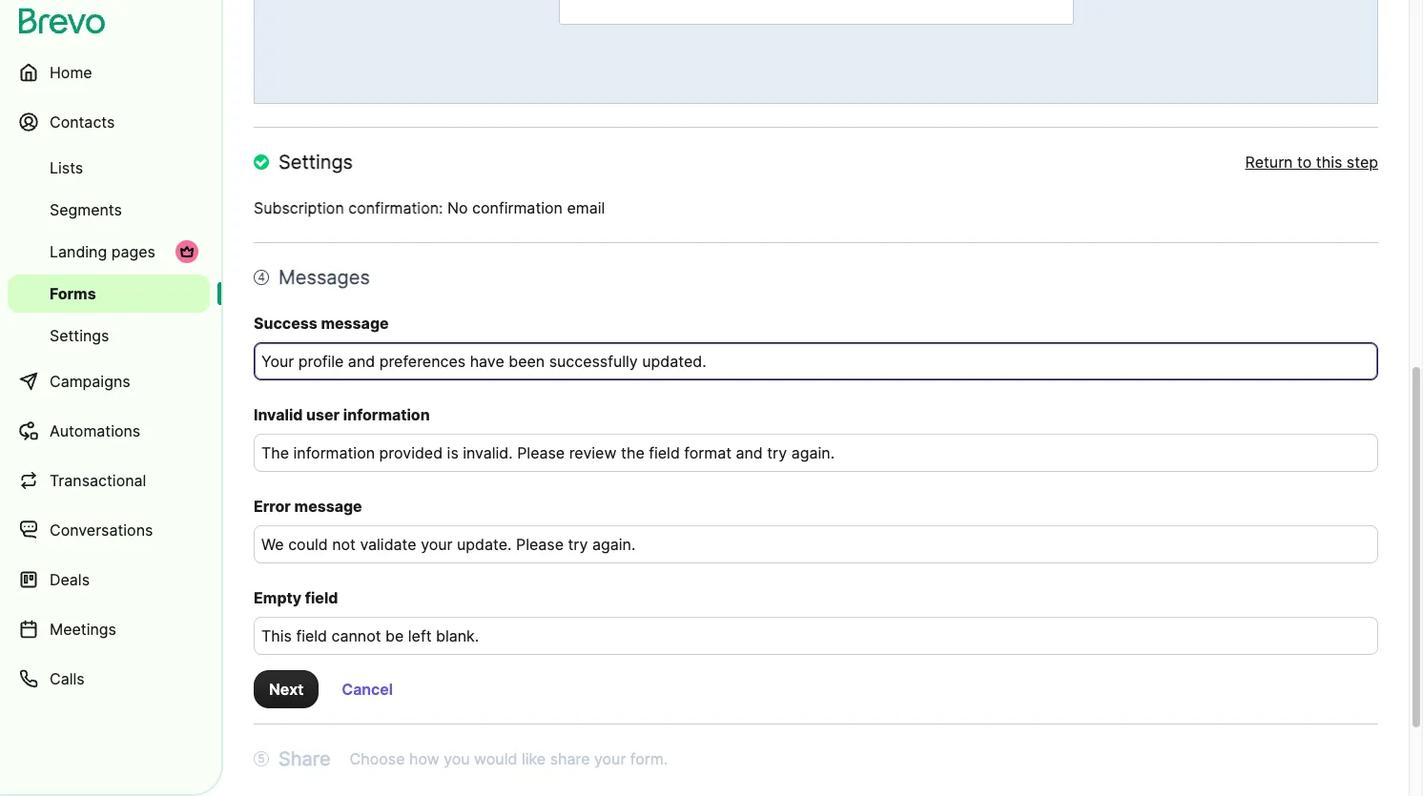 Task type: describe. For each thing, give the bounding box(es) containing it.
:
[[439, 199, 443, 218]]

field
[[305, 589, 338, 608]]

how
[[409, 750, 440, 769]]

information
[[343, 406, 430, 425]]

subscription confirmation : no confirmation email
[[254, 199, 605, 218]]

choose
[[350, 750, 405, 769]]

settings inside 'link'
[[50, 326, 109, 345]]

landing pages link
[[8, 233, 210, 271]]

landing
[[50, 242, 107, 261]]

lists link
[[8, 149, 210, 187]]

step
[[1347, 153, 1379, 172]]

user
[[306, 406, 340, 425]]

1 horizontal spatial settings
[[279, 151, 353, 174]]

forms
[[50, 284, 96, 303]]

no
[[447, 199, 468, 218]]

return to this step
[[1246, 153, 1379, 172]]

pages
[[111, 242, 155, 261]]

this
[[1316, 153, 1343, 172]]

transactional link
[[8, 458, 210, 504]]

segments link
[[8, 191, 210, 229]]

subscription
[[254, 199, 344, 218]]

left___rvooi image
[[179, 244, 195, 260]]

error message
[[254, 497, 362, 516]]

automations
[[50, 422, 140, 441]]

2 confirmation from the left
[[472, 199, 563, 218]]

transactional
[[50, 471, 146, 490]]

campaigns
[[50, 372, 130, 391]]

calls
[[50, 670, 85, 689]]

cancel
[[342, 680, 393, 700]]

contacts link
[[8, 99, 210, 145]]

landing pages
[[50, 242, 155, 261]]

share
[[550, 750, 590, 769]]

meetings
[[50, 620, 116, 639]]

error
[[254, 497, 291, 516]]

invalid user information
[[254, 406, 430, 425]]

1 confirmation from the left
[[348, 199, 439, 218]]



Task type: locate. For each thing, give the bounding box(es) containing it.
next button
[[254, 671, 319, 709]]

0 vertical spatial message
[[321, 314, 389, 333]]

conversations link
[[8, 508, 210, 553]]

message right error at the left of page
[[294, 497, 362, 516]]

like
[[522, 750, 546, 769]]

confirmation right 'no' at the left top
[[472, 199, 563, 218]]

success message
[[254, 314, 389, 333]]

meetings link
[[8, 607, 210, 653]]

1 vertical spatial message
[[294, 497, 362, 516]]

message for error message
[[294, 497, 362, 516]]

you
[[444, 750, 470, 769]]

message for success message
[[321, 314, 389, 333]]

lists
[[50, 158, 83, 177]]

None text field
[[254, 343, 1379, 381], [254, 434, 1379, 472], [254, 617, 1379, 656], [254, 343, 1379, 381], [254, 434, 1379, 472], [254, 617, 1379, 656]]

return
[[1246, 153, 1293, 172]]

forms link
[[8, 275, 210, 313]]

contacts
[[50, 113, 115, 132]]

next
[[269, 680, 304, 700]]

invalid
[[254, 406, 303, 425]]

4
[[258, 270, 265, 285]]

email
[[567, 199, 605, 218]]

settings up the subscription on the top
[[279, 151, 353, 174]]

deals
[[50, 571, 90, 590]]

message
[[321, 314, 389, 333], [294, 497, 362, 516]]

your
[[594, 750, 626, 769]]

choose how you would like share your form.
[[350, 750, 668, 769]]

automations link
[[8, 408, 210, 454]]

cancel button
[[327, 671, 408, 709]]

form.
[[631, 750, 668, 769]]

home link
[[8, 50, 210, 95]]

would
[[474, 750, 518, 769]]

deals link
[[8, 557, 210, 603]]

confirmation left 'no' at the left top
[[348, 199, 439, 218]]

segments
[[50, 200, 122, 219]]

campaigns link
[[8, 359, 210, 405]]

settings down forms
[[50, 326, 109, 345]]

home
[[50, 63, 92, 82]]

to
[[1298, 153, 1312, 172]]

0 horizontal spatial confirmation
[[348, 199, 439, 218]]

0 horizontal spatial settings
[[50, 326, 109, 345]]

settings link
[[8, 317, 210, 355]]

message down 'messages'
[[321, 314, 389, 333]]

conversations
[[50, 521, 153, 540]]

1 vertical spatial settings
[[50, 326, 109, 345]]

None text field
[[254, 526, 1379, 564]]

5
[[258, 752, 265, 766]]

confirmation
[[348, 199, 439, 218], [472, 199, 563, 218]]

1 horizontal spatial confirmation
[[472, 199, 563, 218]]

return image
[[254, 155, 269, 170]]

success
[[254, 314, 318, 333]]

messages
[[279, 266, 370, 289]]

return to this step button
[[1246, 151, 1379, 174]]

0 vertical spatial settings
[[279, 151, 353, 174]]

empty
[[254, 589, 302, 608]]

calls link
[[8, 656, 210, 702]]

share
[[279, 748, 331, 771]]

empty field
[[254, 589, 338, 608]]

settings
[[279, 151, 353, 174], [50, 326, 109, 345]]



Task type: vqa. For each thing, say whether or not it's contained in the screenshot.
the rightmost confirmation
yes



